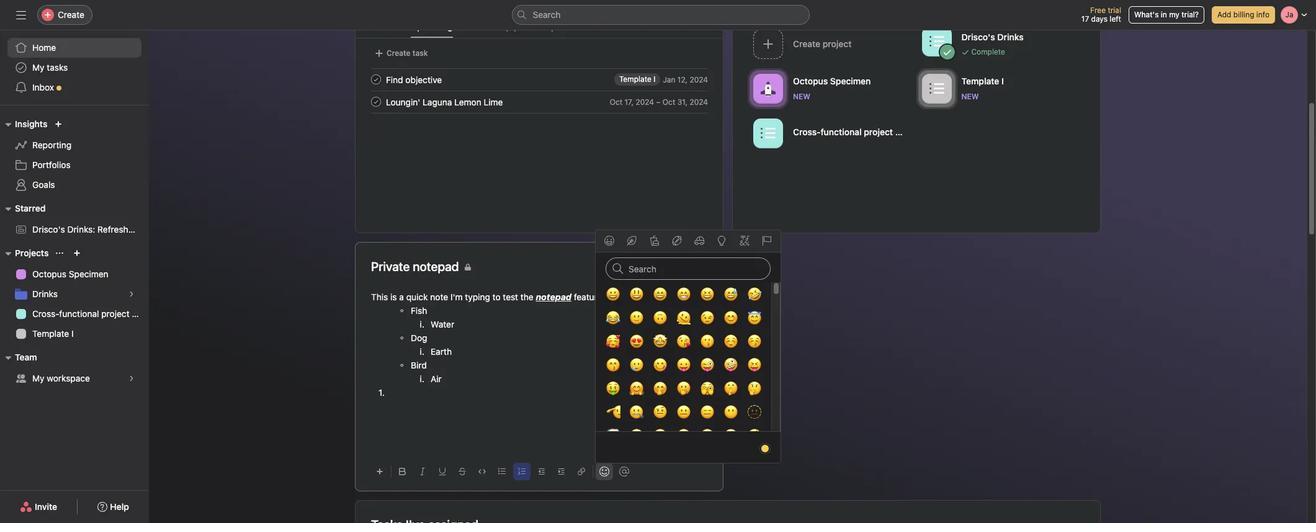 Task type: vqa. For each thing, say whether or not it's contained in the screenshot.
Italics 'icon'
yes



Task type: locate. For each thing, give the bounding box(es) containing it.
document
[[371, 290, 708, 452]]

search list box
[[512, 5, 810, 25]]

drisco's up show options, current sort, top image
[[32, 224, 65, 235]]

0 vertical spatial functional
[[821, 126, 862, 137]]

1 vertical spatial completed image
[[369, 94, 384, 109]]

0 horizontal spatial list image
[[761, 126, 776, 141]]

octopus
[[793, 75, 828, 86], [32, 269, 66, 279]]

31,
[[678, 97, 688, 106]]

1 horizontal spatial specimen
[[830, 75, 871, 86]]

list image up list icon
[[929, 34, 944, 49]]

2024 left –
[[636, 97, 654, 106]]

0 vertical spatial cross-functional project plan
[[793, 126, 913, 137]]

completed image for find
[[369, 72, 384, 87]]

cross-functional project plan link down octopus specimen new
[[749, 114, 917, 154]]

octopus down create project
[[793, 75, 828, 86]]

earth
[[431, 346, 452, 357]]

2024 right 12,
[[690, 75, 708, 84]]

template inside projects element
[[32, 328, 69, 339]]

1 vertical spatial drinks
[[32, 289, 58, 299]]

drinks up complete
[[998, 31, 1024, 42]]

my down team
[[32, 373, 44, 384]]

template i link inside projects element
[[7, 324, 142, 344]]

1 vertical spatial template i link
[[7, 324, 142, 344]]

0 horizontal spatial functional
[[59, 308, 99, 319]]

octopus inside octopus specimen new
[[793, 75, 828, 86]]

portfolios
[[32, 160, 71, 170]]

drisco's drinks: refreshment recommendation link
[[7, 220, 221, 240]]

😆 image
[[700, 287, 715, 302]]

i
[[654, 74, 656, 84], [1002, 75, 1004, 86], [71, 328, 74, 339]]

0 vertical spatial octopus
[[793, 75, 828, 86]]

jan
[[663, 75, 676, 84]]

new inside octopus specimen new
[[793, 92, 811, 101]]

0 horizontal spatial specimen
[[69, 269, 108, 279]]

create inside button
[[387, 48, 411, 58]]

drisco's
[[962, 31, 995, 42], [32, 224, 65, 235]]

1 vertical spatial completed checkbox
[[369, 94, 384, 109]]

1 vertical spatial cross-
[[32, 308, 59, 319]]

1 my from the top
[[32, 62, 44, 73]]

specimen down new project or portfolio icon
[[69, 269, 108, 279]]

1 completed checkbox from the top
[[369, 72, 384, 87]]

0 vertical spatial template i link
[[614, 73, 661, 86]]

billing
[[1234, 10, 1255, 19]]

1 horizontal spatial plan
[[896, 126, 913, 137]]

list image
[[929, 34, 944, 49], [761, 126, 776, 141]]

i up teams element
[[71, 328, 74, 339]]

1 vertical spatial cross-functional project plan
[[32, 308, 149, 319]]

cross-functional project plan link down octopus specimen link on the left bottom of the page
[[7, 304, 149, 324]]

1 vertical spatial plan
[[132, 308, 149, 319]]

😬 image
[[700, 428, 715, 443]]

0 vertical spatial cross-functional project plan link
[[749, 114, 917, 154]]

template i up 17,
[[619, 74, 656, 84]]

0 vertical spatial cross-
[[793, 126, 821, 137]]

specimen
[[830, 75, 871, 86], [69, 269, 108, 279]]

template i link up teams element
[[7, 324, 142, 344]]

0 vertical spatial my
[[32, 62, 44, 73]]

0 horizontal spatial drisco's
[[32, 224, 65, 235]]

1 horizontal spatial drisco's
[[962, 31, 995, 42]]

code image
[[479, 468, 486, 475]]

1 vertical spatial create
[[387, 48, 411, 58]]

1 horizontal spatial oct
[[663, 97, 676, 106]]

show options, current sort, top image
[[56, 250, 64, 257]]

Completed checkbox
[[369, 72, 384, 87], [369, 94, 384, 109]]

0 horizontal spatial template
[[32, 328, 69, 339]]

complete
[[972, 47, 1006, 56]]

create inside popup button
[[58, 9, 84, 20]]

octopus down show options, current sort, top image
[[32, 269, 66, 279]]

2 my from the top
[[32, 373, 44, 384]]

underline image
[[439, 468, 446, 475]]

drisco's for drisco's drinks
[[962, 31, 995, 42]]

0 vertical spatial plan
[[896, 126, 913, 137]]

create project
[[793, 38, 852, 49]]

typing
[[465, 292, 490, 302]]

0 vertical spatial notepad
[[413, 259, 459, 274]]

new inside template i new
[[962, 92, 979, 101]]

1 horizontal spatial drinks
[[998, 31, 1024, 42]]

0 horizontal spatial oct
[[610, 97, 623, 106]]

😁 image
[[676, 287, 691, 302]]

link image
[[578, 468, 585, 475]]

decrease list indent image
[[538, 468, 546, 475]]

oct right –
[[663, 97, 676, 106]]

🫥 image
[[747, 405, 762, 420]]

octopus specimen new
[[793, 75, 871, 101]]

completed image left find
[[369, 72, 384, 87]]

i'm
[[451, 292, 463, 302]]

template up team
[[32, 328, 69, 339]]

0 vertical spatial template i
[[619, 74, 656, 84]]

left
[[1110, 14, 1122, 24]]

template i up team
[[32, 328, 74, 339]]

i down complete
[[1002, 75, 1004, 86]]

drinks:
[[67, 224, 95, 235]]

2024
[[690, 75, 708, 84], [636, 97, 654, 106], [690, 97, 708, 106]]

drisco's up complete
[[962, 31, 995, 42]]

my inside teams element
[[32, 373, 44, 384]]

new right list icon
[[962, 92, 979, 101]]

1 vertical spatial template i
[[32, 328, 74, 339]]

🙄 image
[[676, 428, 691, 443]]

cross-functional project plan
[[793, 126, 913, 137], [32, 308, 149, 319]]

🤪 image
[[723, 358, 738, 372]]

0 horizontal spatial plan
[[132, 308, 149, 319]]

create for create task
[[387, 48, 411, 58]]

1 completed image from the top
[[369, 72, 384, 87]]

i left the jan
[[654, 74, 656, 84]]

1 horizontal spatial notepad
[[536, 292, 572, 302]]

completed image left loungin'
[[369, 94, 384, 109]]

bulleted list image
[[498, 468, 506, 475]]

toolbar
[[371, 457, 708, 485]]

create
[[58, 9, 84, 20], [387, 48, 411, 58]]

🙂 image
[[629, 310, 644, 325]]

1 vertical spatial notepad
[[536, 292, 572, 302]]

private notepad
[[371, 259, 459, 274]]

oct 17, 2024 – oct 31, 2024
[[610, 97, 708, 106]]

global element
[[0, 30, 149, 105]]

specimen inside octopus specimen link
[[69, 269, 108, 279]]

🤣 image
[[747, 287, 762, 302]]

1 vertical spatial specimen
[[69, 269, 108, 279]]

completed image
[[369, 72, 384, 87], [369, 94, 384, 109]]

1 horizontal spatial list image
[[929, 34, 944, 49]]

2 completed checkbox from the top
[[369, 94, 384, 109]]

octopus inside projects element
[[32, 269, 66, 279]]

2 horizontal spatial i
[[1002, 75, 1004, 86]]

0 horizontal spatial octopus
[[32, 269, 66, 279]]

1 horizontal spatial new
[[962, 92, 979, 101]]

rocket image
[[761, 81, 776, 96]]

1 new from the left
[[793, 92, 811, 101]]

1 horizontal spatial cross-functional project plan
[[793, 126, 913, 137]]

invite button
[[12, 496, 65, 518]]

1 horizontal spatial cross-
[[793, 126, 821, 137]]

create for create
[[58, 9, 84, 20]]

notepad right 'the'
[[536, 292, 572, 302]]

new right rocket icon
[[793, 92, 811, 101]]

tasks
[[47, 62, 68, 73]]

template
[[619, 74, 652, 84], [962, 75, 1000, 86], [32, 328, 69, 339]]

0 horizontal spatial cross-functional project plan link
[[7, 304, 149, 324]]

😑 image
[[700, 405, 715, 420]]

specimen down create project link
[[830, 75, 871, 86]]

1 vertical spatial project
[[101, 308, 130, 319]]

my
[[32, 62, 44, 73], [32, 373, 44, 384]]

☺️ image
[[723, 334, 738, 349]]

1 vertical spatial drisco's
[[32, 224, 65, 235]]

1 vertical spatial octopus
[[32, 269, 66, 279]]

0 horizontal spatial cross-
[[32, 308, 59, 319]]

template inside template i new
[[962, 75, 1000, 86]]

days
[[1092, 14, 1108, 24]]

see details, drinks image
[[128, 290, 135, 298]]

task
[[413, 48, 428, 58]]

create left task
[[387, 48, 411, 58]]

find objective
[[386, 74, 442, 85]]

🥲 image
[[629, 358, 644, 372]]

lime
[[484, 97, 503, 107]]

template up 17,
[[619, 74, 652, 84]]

workspace
[[47, 373, 90, 384]]

at mention image
[[619, 467, 629, 477]]

my left tasks
[[32, 62, 44, 73]]

create up home link
[[58, 9, 84, 20]]

my workspace link
[[7, 369, 142, 389]]

functional down drinks link
[[59, 308, 99, 319]]

find
[[386, 74, 403, 85]]

free
[[1091, 6, 1106, 15]]

0 horizontal spatial notepad
[[413, 259, 459, 274]]

completed image for loungin'
[[369, 94, 384, 109]]

0 horizontal spatial project
[[101, 308, 130, 319]]

octopus for octopus specimen
[[32, 269, 66, 279]]

octopus for octopus specimen new
[[793, 75, 828, 86]]

notepad up note
[[413, 259, 459, 274]]

1 horizontal spatial functional
[[821, 126, 862, 137]]

😐 image
[[676, 405, 691, 420]]

my inside "link"
[[32, 62, 44, 73]]

document containing this is a quick note i'm typing to test the
[[371, 290, 708, 452]]

jan 12, 2024
[[663, 75, 708, 84]]

cross-functional project plan down drinks link
[[32, 308, 149, 319]]

bird
[[411, 360, 427, 371]]

0 horizontal spatial cross-functional project plan
[[32, 308, 149, 319]]

0 horizontal spatial template i
[[32, 328, 74, 339]]

template i link up 17,
[[614, 73, 661, 86]]

quick
[[406, 292, 428, 302]]

cross-
[[793, 126, 821, 137], [32, 308, 59, 319]]

specimen inside octopus specimen new
[[830, 75, 871, 86]]

completed checkbox for loungin' laguna lemon lime
[[369, 94, 384, 109]]

cross-functional project plan down octopus specimen new
[[793, 126, 913, 137]]

0 horizontal spatial template i link
[[7, 324, 142, 344]]

reporting
[[32, 140, 71, 150]]

1 horizontal spatial cross-functional project plan link
[[749, 114, 917, 154]]

2 completed image from the top
[[369, 94, 384, 109]]

0 horizontal spatial i
[[71, 328, 74, 339]]

list image
[[929, 81, 944, 96]]

octopus specimen link
[[7, 264, 142, 284]]

search
[[533, 9, 561, 20]]

goals
[[32, 179, 55, 190]]

free trial 17 days left
[[1082, 6, 1122, 24]]

1 horizontal spatial create
[[387, 48, 411, 58]]

0 horizontal spatial drinks
[[32, 289, 58, 299]]

cross- down drinks link
[[32, 308, 59, 319]]

😊 image
[[723, 310, 738, 325]]

invite
[[35, 502, 57, 512]]

oct left 17,
[[610, 97, 623, 106]]

template down complete
[[962, 75, 1000, 86]]

i inside template i new
[[1002, 75, 1004, 86]]

plan
[[896, 126, 913, 137], [132, 308, 149, 319]]

🤐 image
[[629, 405, 644, 420]]

starred element
[[0, 197, 221, 242]]

template i link
[[614, 73, 661, 86], [7, 324, 142, 344]]

1 horizontal spatial template i
[[619, 74, 656, 84]]

12,
[[678, 75, 688, 84]]

new for octopus specimen
[[793, 92, 811, 101]]

2 new from the left
[[962, 92, 979, 101]]

1 vertical spatial cross-functional project plan link
[[7, 304, 149, 324]]

cross-functional project plan link
[[749, 114, 917, 154], [7, 304, 149, 324]]

list image down rocket icon
[[761, 126, 776, 141]]

laguna
[[423, 97, 452, 107]]

create button
[[37, 5, 92, 25]]

0 vertical spatial create
[[58, 9, 84, 20]]

0 vertical spatial completed checkbox
[[369, 72, 384, 87]]

2024 for 17,
[[636, 97, 654, 106]]

drisco's inside starred element
[[32, 224, 65, 235]]

1 vertical spatial functional
[[59, 308, 99, 319]]

1 horizontal spatial octopus
[[793, 75, 828, 86]]

17
[[1082, 14, 1089, 24]]

oct
[[610, 97, 623, 106], [663, 97, 676, 106]]

😃 image
[[629, 287, 644, 302]]

project
[[864, 126, 893, 137], [101, 308, 130, 319]]

template i
[[619, 74, 656, 84], [32, 328, 74, 339]]

1 vertical spatial my
[[32, 373, 44, 384]]

add billing info
[[1218, 10, 1270, 19]]

drinks
[[998, 31, 1024, 42], [32, 289, 58, 299]]

0 horizontal spatial new
[[793, 92, 811, 101]]

completed checkbox left find
[[369, 72, 384, 87]]

2 horizontal spatial template
[[962, 75, 1000, 86]]

1 horizontal spatial i
[[654, 74, 656, 84]]

drinks down octopus specimen
[[32, 289, 58, 299]]

completed checkbox left loungin'
[[369, 94, 384, 109]]

0 horizontal spatial create
[[58, 9, 84, 20]]

0 vertical spatial completed image
[[369, 72, 384, 87]]

1 horizontal spatial project
[[864, 126, 893, 137]]

–
[[656, 97, 661, 106]]

0 vertical spatial drisco's
[[962, 31, 995, 42]]

functional down octopus specimen new
[[821, 126, 862, 137]]

what's
[[1135, 10, 1159, 19]]

1 vertical spatial list image
[[761, 126, 776, 141]]

0 vertical spatial specimen
[[830, 75, 871, 86]]

cross- down octopus specimen new
[[793, 126, 821, 137]]



Task type: describe. For each thing, give the bounding box(es) containing it.
😙 image
[[605, 358, 620, 372]]

completed checkbox for find objective
[[369, 72, 384, 87]]

new project or portfolio image
[[73, 250, 81, 257]]

trial
[[1108, 6, 1122, 15]]

in
[[1161, 10, 1167, 19]]

feature
[[574, 292, 602, 302]]

😘 image
[[676, 334, 691, 349]]

goals link
[[7, 175, 142, 195]]

hide sidebar image
[[16, 10, 26, 20]]

new for template i
[[962, 92, 979, 101]]

1 oct from the left
[[610, 97, 623, 106]]

🤔 image
[[747, 381, 762, 396]]

🤩 image
[[653, 334, 668, 349]]

fish water dog earth bird air
[[411, 305, 454, 384]]

🤭 image
[[653, 381, 668, 396]]

see details, my workspace image
[[128, 375, 135, 382]]

0 vertical spatial project
[[864, 126, 893, 137]]

search button
[[512, 5, 810, 25]]

1 horizontal spatial template i link
[[614, 73, 661, 86]]

😇 image
[[747, 310, 762, 325]]

😝 image
[[747, 358, 762, 372]]

my for my workspace
[[32, 373, 44, 384]]

2024 for 12,
[[690, 75, 708, 84]]

0 vertical spatial drinks
[[998, 31, 1024, 42]]

inbox link
[[7, 78, 142, 97]]

loungin' laguna lemon lime
[[386, 97, 503, 107]]

help button
[[90, 496, 137, 518]]

insights element
[[0, 113, 149, 197]]

increase list indent image
[[558, 468, 565, 475]]

this
[[371, 292, 388, 302]]

the
[[521, 292, 534, 302]]

😗 image
[[700, 334, 715, 349]]

😶 image
[[723, 405, 738, 420]]

drinks link
[[7, 284, 142, 304]]

new image
[[55, 120, 62, 128]]

🤥 image
[[747, 428, 762, 443]]

refreshment
[[98, 224, 149, 235]]

🤑 image
[[605, 381, 620, 396]]

portfolios link
[[7, 155, 142, 175]]

overdue (9)
[[468, 21, 517, 32]]

air
[[431, 374, 442, 384]]

😀 image
[[605, 287, 620, 302]]

🤨 image
[[653, 405, 668, 420]]

info
[[1257, 10, 1270, 19]]

starred button
[[0, 201, 46, 216]]

😮‍💨 image
[[723, 428, 738, 443]]

specimen for octopus specimen new
[[830, 75, 871, 86]]

cross-functional project plan inside projects element
[[32, 308, 149, 319]]

inbox
[[32, 82, 54, 92]]

teams element
[[0, 346, 149, 391]]

😉 image
[[700, 310, 715, 325]]

overdue
[[468, 21, 503, 32]]

🫣 image
[[700, 381, 715, 396]]

insights
[[15, 119, 47, 129]]

help
[[110, 502, 129, 512]]

drinks inside projects element
[[32, 289, 58, 299]]

water
[[431, 319, 454, 330]]

insert an object image
[[376, 468, 384, 475]]

a
[[399, 292, 404, 302]]

functional inside projects element
[[59, 308, 99, 319]]

template i inside projects element
[[32, 328, 74, 339]]

my
[[1169, 10, 1180, 19]]

trial?
[[1182, 10, 1199, 19]]

😚 image
[[747, 334, 762, 349]]

octopus specimen
[[32, 269, 108, 279]]

drisco's drinks
[[962, 31, 1024, 42]]

loungin'
[[386, 97, 420, 107]]

what's in my trial?
[[1135, 10, 1199, 19]]

😄 image
[[653, 287, 668, 302]]

this is a quick note i'm typing to test the notepad feature
[[371, 292, 602, 302]]

create task
[[387, 48, 428, 58]]

(9)
[[505, 21, 517, 32]]

projects element
[[0, 242, 149, 346]]

🫡 image
[[605, 405, 620, 420]]

cross- inside projects element
[[32, 308, 59, 319]]

fish
[[411, 305, 427, 316]]

bold image
[[399, 468, 407, 475]]

home
[[32, 42, 56, 53]]

😍 image
[[629, 334, 644, 349]]

to
[[493, 292, 501, 302]]

test
[[503, 292, 518, 302]]

note
[[430, 292, 448, 302]]

add billing info button
[[1212, 6, 1276, 24]]

drisco's drinks: refreshment recommendation
[[32, 224, 221, 235]]

list image inside the cross-functional project plan link
[[761, 126, 776, 141]]

🤫 image
[[723, 381, 738, 396]]

🤗 image
[[629, 381, 644, 396]]

😛 image
[[676, 358, 691, 372]]

projects button
[[0, 246, 49, 261]]

dog
[[411, 333, 427, 343]]

starred
[[15, 203, 46, 214]]

🫠 image
[[676, 310, 691, 325]]

team
[[15, 352, 37, 362]]

upcoming
[[411, 21, 453, 32]]

create task button
[[371, 45, 431, 62]]

😂 image
[[605, 310, 620, 325]]

completed
[[532, 21, 577, 32]]

i inside projects element
[[71, 328, 74, 339]]

team button
[[0, 350, 37, 365]]

2024 right 31,
[[690, 97, 708, 106]]

emoji image
[[600, 467, 610, 477]]

strikethrough image
[[459, 468, 466, 475]]

overdue (9) button
[[468, 21, 517, 38]]

italics image
[[419, 468, 426, 475]]

reporting link
[[7, 135, 142, 155]]

😜 image
[[700, 358, 715, 372]]

drisco's for drisco's drinks: refreshment recommendation
[[32, 224, 65, 235]]

😋 image
[[653, 358, 668, 372]]

my for my tasks
[[32, 62, 44, 73]]

jan 12, 2024 button
[[663, 75, 708, 84]]

lemon
[[455, 97, 482, 107]]

private
[[371, 259, 410, 274]]

2 oct from the left
[[663, 97, 676, 106]]

my workspace
[[32, 373, 90, 384]]

add
[[1218, 10, 1232, 19]]

numbered list image
[[518, 468, 526, 475]]

my tasks link
[[7, 58, 142, 78]]

😏 image
[[629, 428, 644, 443]]

specimen for octopus specimen
[[69, 269, 108, 279]]

Search field
[[606, 258, 771, 280]]

1 horizontal spatial template
[[619, 74, 652, 84]]

create project link
[[749, 25, 917, 65]]

🙃 image
[[653, 310, 668, 325]]

🥰 image
[[605, 334, 620, 349]]

😒 image
[[653, 428, 668, 443]]

recommendation
[[151, 224, 221, 235]]

my tasks
[[32, 62, 68, 73]]

😶‍🌫️ image
[[605, 428, 620, 443]]

🫢 image
[[676, 381, 691, 396]]

😅 image
[[723, 287, 738, 302]]

17,
[[625, 97, 634, 106]]

plan inside projects element
[[132, 308, 149, 319]]

0 vertical spatial list image
[[929, 34, 944, 49]]

objective
[[406, 74, 442, 85]]

what's in my trial? button
[[1129, 6, 1205, 24]]

notepad inside document
[[536, 292, 572, 302]]

home link
[[7, 38, 142, 58]]

upcoming button
[[411, 21, 453, 38]]

projects
[[15, 248, 49, 258]]

template i new
[[962, 75, 1004, 101]]



